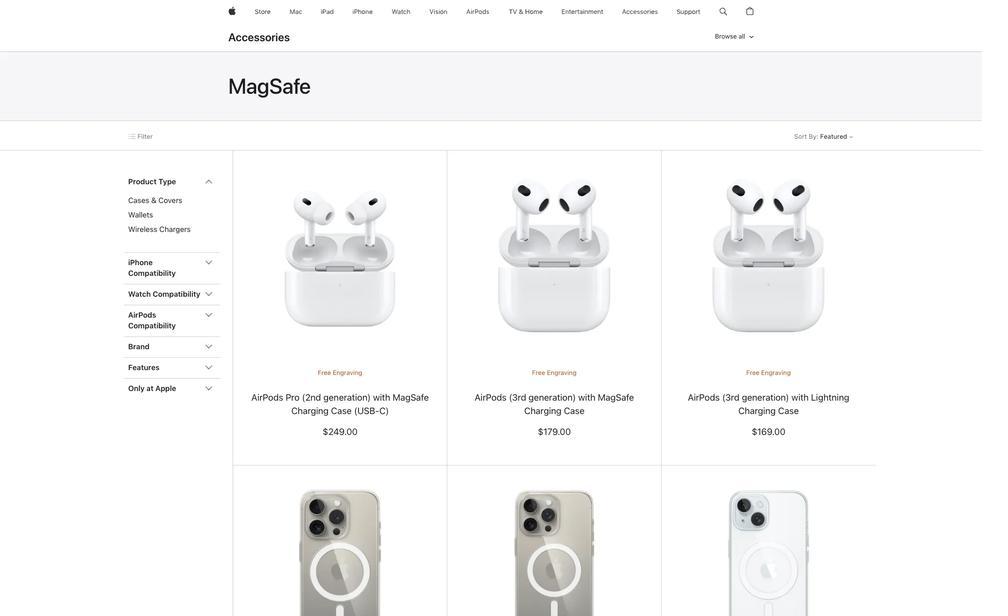 Task type: vqa. For each thing, say whether or not it's contained in the screenshot.
left 14-
no



Task type: describe. For each thing, give the bounding box(es) containing it.
airpods (3rd generation) with magsafe charging case
[[475, 392, 634, 417]]

charging for $179.00
[[524, 406, 562, 417]]

magsafe main content
[[0, 52, 983, 617]]

only at apple
[[128, 384, 176, 393]]

wireless
[[128, 225, 157, 234]]

chevrondown image for only at apple
[[205, 385, 213, 393]]

wallets
[[128, 211, 153, 220]]

only at apple button
[[124, 379, 220, 400]]

compatibility for iphone
[[128, 269, 176, 278]]

entertainment image
[[562, 0, 604, 24]]

chevrondown image for iphone compatibility
[[205, 259, 213, 267]]

(2nd generation)
[[302, 392, 371, 403]]

iphone compatibility
[[128, 258, 176, 278]]

compatibility for watch
[[153, 290, 200, 299]]

cases
[[128, 196, 149, 205]]

with magsafe
[[373, 392, 429, 403]]

airpods for airpods (3rd generation) with magsafe charging case
[[475, 392, 507, 403]]

list item containing airpods (3rd generation) with magsafe charging case
[[448, 151, 983, 466]]

browse all
[[715, 32, 746, 40]]

compatibility for airpods
[[128, 322, 176, 331]]

sort
[[795, 133, 807, 141]]

type
[[158, 177, 176, 186]]

search apple.com image
[[720, 0, 728, 24]]

airpods image
[[467, 0, 490, 24]]

chevrondown image for watch compatibility
[[205, 291, 213, 298]]

free for $169.00
[[747, 369, 760, 377]]

watch compatibility button
[[124, 285, 220, 305]]

airpods (3rd generation) with magsafe charging case link
[[475, 392, 634, 417]]

features
[[128, 363, 160, 372]]

featured
[[821, 133, 848, 141]]

tv and home image
[[509, 0, 543, 24]]

iphone compatibility button
[[124, 253, 220, 284]]

browse all button
[[715, 27, 754, 46]]

with for magsafe
[[578, 392, 596, 403]]

chevrondown image for brand
[[205, 343, 213, 351]]

mac image
[[290, 0, 302, 24]]

ipad image
[[321, 0, 334, 24]]

case for $169.00
[[778, 406, 799, 417]]

after image
[[848, 133, 854, 141]]

list item containing airpods (3rd generation) with lightning charging case
[[662, 151, 983, 466]]

lightning
[[811, 392, 850, 403]]

brand button
[[124, 337, 220, 358]]

list item containing product type
[[124, 172, 220, 253]]

$169.00
[[752, 427, 786, 437]]

free engraving for with magsafe
[[318, 369, 362, 377]]

magsafe inside airpods (3rd generation) with magsafe charging case
[[598, 392, 634, 403]]

(3rd generation) for $179.00
[[509, 392, 576, 403]]

chevrondown image for airpods compatibility
[[205, 312, 213, 319]]

accessories
[[228, 31, 290, 44]]



Task type: locate. For each thing, give the bounding box(es) containing it.
case for $249.00
[[331, 406, 352, 417]]

3 chevrondown image from the top
[[205, 312, 213, 319]]

4 chevrondown image from the top
[[205, 385, 213, 393]]

accessories link
[[228, 31, 290, 46]]

1 vertical spatial compatibility
[[153, 290, 200, 299]]

product type button
[[124, 172, 220, 193]]

airpods
[[128, 311, 156, 320], [251, 392, 283, 403], [475, 392, 507, 403], [688, 392, 720, 403]]

airpods for airpods pro (2nd generation) with magsafe charging case (usb‑c)
[[251, 392, 283, 403]]

case for $179.00
[[564, 406, 585, 417]]

only
[[128, 384, 145, 393]]

1 horizontal spatial charging
[[524, 406, 562, 417]]

case inside airpods (3rd generation) with lightning charging case
[[778, 406, 799, 417]]

1 vertical spatial magsafe
[[598, 392, 634, 403]]

chevrondown image inside the watch compatibility dropdown button
[[205, 291, 213, 298]]

store image
[[255, 0, 271, 24]]

$249.00
[[323, 427, 358, 437]]

airpods (3rd generation) with lightning charging case
[[688, 392, 850, 417]]

engraving for magsafe
[[547, 369, 577, 377]]

2 chevrondown image from the top
[[205, 291, 213, 298]]

free
[[318, 369, 331, 377], [532, 369, 545, 377], [747, 369, 760, 377]]

0 horizontal spatial free
[[318, 369, 331, 377]]

1 with from the left
[[578, 392, 596, 403]]

apple image
[[228, 0, 236, 24]]

chevrondown image down brand dropdown button
[[205, 364, 213, 372]]

1 horizontal spatial case
[[564, 406, 585, 417]]

chevrondown image inside iphone compatibility dropdown button
[[205, 259, 213, 267]]

airpods (3rd generation) with lightning charging case link
[[688, 392, 850, 417]]

1 horizontal spatial free engraving
[[532, 369, 577, 377]]

chevrondown image for features
[[205, 364, 213, 372]]

(usb‑c)
[[354, 406, 389, 417]]

3 chevrondown image from the top
[[205, 364, 213, 372]]

2 engraving from the left
[[547, 369, 577, 377]]

airpods inside airpods pro (2nd generation) with magsafe charging case (usb‑c)
[[251, 392, 283, 403]]

chevrondown image for product type
[[205, 178, 213, 186]]

vision image
[[430, 0, 448, 24]]

1 chevrondown image from the top
[[205, 178, 213, 186]]

(3rd generation) inside airpods (3rd generation) with magsafe charging case
[[509, 392, 576, 403]]

2 free from the left
[[532, 369, 545, 377]]

1 engraving from the left
[[333, 369, 362, 377]]

3 case from the left
[[778, 406, 799, 417]]

by:
[[809, 133, 819, 141]]

0 horizontal spatial list
[[124, 172, 220, 400]]

chevrondown image right type on the top left
[[205, 178, 213, 186]]

chevrondown image up the watch compatibility dropdown button
[[205, 259, 213, 267]]

1 (3rd generation) from the left
[[509, 392, 576, 403]]

product
[[128, 177, 157, 186]]

charging for $249.00
[[291, 406, 329, 417]]

compatibility
[[128, 269, 176, 278], [153, 290, 200, 299], [128, 322, 176, 331]]

charging down the pro at the left bottom of page
[[291, 406, 329, 417]]

charging
[[291, 406, 329, 417], [524, 406, 562, 417], [739, 406, 776, 417]]

local navigation
[[0, 24, 983, 51]]

product type
[[128, 177, 176, 186]]

&
[[151, 196, 156, 205]]

free engraving for lightning
[[747, 369, 791, 377]]

(3rd generation) for $169.00
[[722, 392, 789, 403]]

features button
[[124, 358, 220, 379]]

2 with from the left
[[792, 392, 809, 403]]

chevrondown image right watch compatibility
[[205, 291, 213, 298]]

charging inside airpods (3rd generation) with lightning charging case
[[739, 406, 776, 417]]

1 horizontal spatial magsafe
[[598, 392, 634, 403]]

browse
[[715, 32, 737, 40]]

0 horizontal spatial with
[[578, 392, 596, 403]]

airpods pro (2nd generation) with magsafe charging case (usb‑c) link
[[251, 392, 429, 417]]

(3rd generation) inside airpods (3rd generation) with lightning charging case
[[722, 392, 789, 403]]

$179.00
[[538, 427, 571, 437]]

case
[[331, 406, 352, 417], [564, 406, 585, 417], [778, 406, 799, 417]]

1 horizontal spatial list
[[233, 151, 983, 617]]

free engraving
[[318, 369, 362, 377], [532, 369, 577, 377], [747, 369, 791, 377]]

0 horizontal spatial case
[[331, 406, 352, 417]]

chevrondown image inside airpods compatibility dropdown button
[[205, 312, 213, 319]]

with
[[578, 392, 596, 403], [792, 392, 809, 403]]

chargers
[[159, 225, 191, 234]]

list
[[233, 151, 983, 617], [124, 172, 220, 400]]

pro
[[286, 392, 300, 403]]

charging up $169.00
[[739, 406, 776, 417]]

watch image
[[392, 0, 411, 24]]

3 free from the left
[[747, 369, 760, 377]]

case up $169.00
[[778, 406, 799, 417]]

chevrondown image up features dropdown button
[[205, 343, 213, 351]]

2 charging from the left
[[524, 406, 562, 417]]

2 vertical spatial compatibility
[[128, 322, 176, 331]]

all
[[739, 32, 746, 40]]

list containing product type
[[124, 172, 220, 400]]

1 horizontal spatial engraving
[[547, 369, 577, 377]]

support image
[[677, 0, 701, 24]]

2 (3rd generation) from the left
[[722, 392, 789, 403]]

cases & covers wallets wireless chargers
[[128, 196, 191, 234]]

2 horizontal spatial case
[[778, 406, 799, 417]]

free engraving up airpods (3rd generation) with lightning charging case
[[747, 369, 791, 377]]

airpods inside airpods (3rd generation) with magsafe charging case
[[475, 392, 507, 403]]

free up airpods (3rd generation) with lightning charging case
[[747, 369, 760, 377]]

covers
[[158, 196, 182, 205]]

0 horizontal spatial free engraving
[[318, 369, 362, 377]]

free for $179.00
[[532, 369, 545, 377]]

3 engraving from the left
[[762, 369, 791, 377]]

(3rd generation)
[[509, 392, 576, 403], [722, 392, 789, 403]]

1 horizontal spatial free
[[532, 369, 545, 377]]

case down (2nd generation)
[[331, 406, 352, 417]]

chevrondown image
[[205, 178, 213, 186], [205, 343, 213, 351], [205, 364, 213, 372]]

2 horizontal spatial free engraving
[[747, 369, 791, 377]]

1 free from the left
[[318, 369, 331, 377]]

free up airpods (3rd generation) with magsafe charging case
[[532, 369, 545, 377]]

0 vertical spatial compatibility
[[128, 269, 176, 278]]

2 horizontal spatial engraving
[[762, 369, 791, 377]]

airpods for airpods compatibility
[[128, 311, 156, 320]]

compatibility down iphone compatibility dropdown button
[[153, 290, 200, 299]]

1 free engraving from the left
[[318, 369, 362, 377]]

chevrondown image inside features dropdown button
[[205, 364, 213, 372]]

1 horizontal spatial with
[[792, 392, 809, 403]]

sort by: featured
[[795, 133, 848, 141]]

free engraving up (2nd generation)
[[318, 369, 362, 377]]

2 case from the left
[[564, 406, 585, 417]]

1 case from the left
[[331, 406, 352, 417]]

1 chevrondown image from the top
[[205, 259, 213, 267]]

with inside airpods (3rd generation) with lightning charging case
[[792, 392, 809, 403]]

(3rd generation) up $179.00
[[509, 392, 576, 403]]

airpods inside "airpods compatibility"
[[128, 311, 156, 320]]

watch compatibility
[[128, 290, 200, 299]]

2 free engraving from the left
[[532, 369, 577, 377]]

filter
[[138, 133, 153, 141]]

2 vertical spatial chevrondown image
[[205, 364, 213, 372]]

iphone
[[128, 258, 153, 267]]

magsafe
[[228, 73, 311, 99], [598, 392, 634, 403]]

engraving up airpods (3rd generation) with magsafe charging case
[[547, 369, 577, 377]]

free up (2nd generation)
[[318, 369, 331, 377]]

3 free engraving from the left
[[747, 369, 791, 377]]

shopping bag image
[[747, 0, 754, 24]]

0 horizontal spatial magsafe
[[228, 73, 311, 99]]

watch
[[128, 290, 151, 299]]

0 horizontal spatial (3rd generation)
[[509, 392, 576, 403]]

chevrondown image down the watch compatibility dropdown button
[[205, 312, 213, 319]]

free engraving up airpods (3rd generation) with magsafe charging case
[[532, 369, 577, 377]]

airpods for airpods (3rd generation) with lightning charging case
[[688, 392, 720, 403]]

iphone image
[[353, 0, 373, 24]]

airpods compatibility
[[128, 311, 176, 331]]

charging inside airpods (3rd generation) with magsafe charging case
[[524, 406, 562, 417]]

engraving for with magsafe
[[333, 369, 362, 377]]

engraving for lightning
[[762, 369, 791, 377]]

charging inside airpods pro (2nd generation) with magsafe charging case (usb‑c)
[[291, 406, 329, 417]]

chevrondown image inside only at apple dropdown button
[[205, 385, 213, 393]]

2 horizontal spatial charging
[[739, 406, 776, 417]]

2 chevrondown image from the top
[[205, 343, 213, 351]]

list item
[[233, 151, 983, 466], [448, 151, 983, 466], [662, 151, 983, 466], [124, 172, 220, 253]]

list containing airpods pro (2nd generation) with magsafe charging case (usb‑c)
[[233, 151, 983, 617]]

(3rd generation) up $169.00
[[722, 392, 789, 403]]

2 horizontal spatial free
[[747, 369, 760, 377]]

chevrondown image down features dropdown button
[[205, 385, 213, 393]]

free for $249.00
[[318, 369, 331, 377]]

0 vertical spatial magsafe
[[228, 73, 311, 99]]

airpods pro (2nd generation) with magsafe charging case (usb‑c)
[[251, 392, 429, 417]]

brand
[[128, 342, 149, 352]]

free engraving for magsafe
[[532, 369, 577, 377]]

engraving up airpods (3rd generation) with lightning charging case
[[762, 369, 791, 377]]

charging up $179.00
[[524, 406, 562, 417]]

at
[[146, 384, 154, 393]]

airpods inside airpods (3rd generation) with lightning charging case
[[688, 392, 720, 403]]

engraving up (2nd generation)
[[333, 369, 362, 377]]

compatibility down iphone
[[128, 269, 176, 278]]

3 charging from the left
[[739, 406, 776, 417]]

0 vertical spatial chevrondown image
[[205, 178, 213, 186]]

compatibility up brand
[[128, 322, 176, 331]]

chevrondown image inside product type "dropdown button"
[[205, 178, 213, 186]]

airpods compatibility button
[[124, 306, 220, 337]]

list item containing airpods pro (2nd generation) with magsafe charging case (usb‑c)
[[233, 151, 983, 466]]

1 charging from the left
[[291, 406, 329, 417]]

1 vertical spatial chevrondown image
[[205, 343, 213, 351]]

with for lightning
[[792, 392, 809, 403]]

0 horizontal spatial engraving
[[333, 369, 362, 377]]

1 horizontal spatial (3rd generation)
[[722, 392, 789, 403]]

charging for $169.00
[[739, 406, 776, 417]]

accessories image
[[622, 0, 658, 24]]

chevrondown image inside brand dropdown button
[[205, 343, 213, 351]]

case inside airpods pro (2nd generation) with magsafe charging case (usb‑c)
[[331, 406, 352, 417]]

chevrondown image
[[205, 259, 213, 267], [205, 291, 213, 298], [205, 312, 213, 319], [205, 385, 213, 393]]

case inside airpods (3rd generation) with magsafe charging case
[[564, 406, 585, 417]]

apple
[[155, 384, 176, 393]]

with inside airpods (3rd generation) with magsafe charging case
[[578, 392, 596, 403]]

engraving
[[333, 369, 362, 377], [547, 369, 577, 377], [762, 369, 791, 377]]

filter button
[[129, 132, 153, 141]]

0 horizontal spatial charging
[[291, 406, 329, 417]]

case up $179.00
[[564, 406, 585, 417]]



